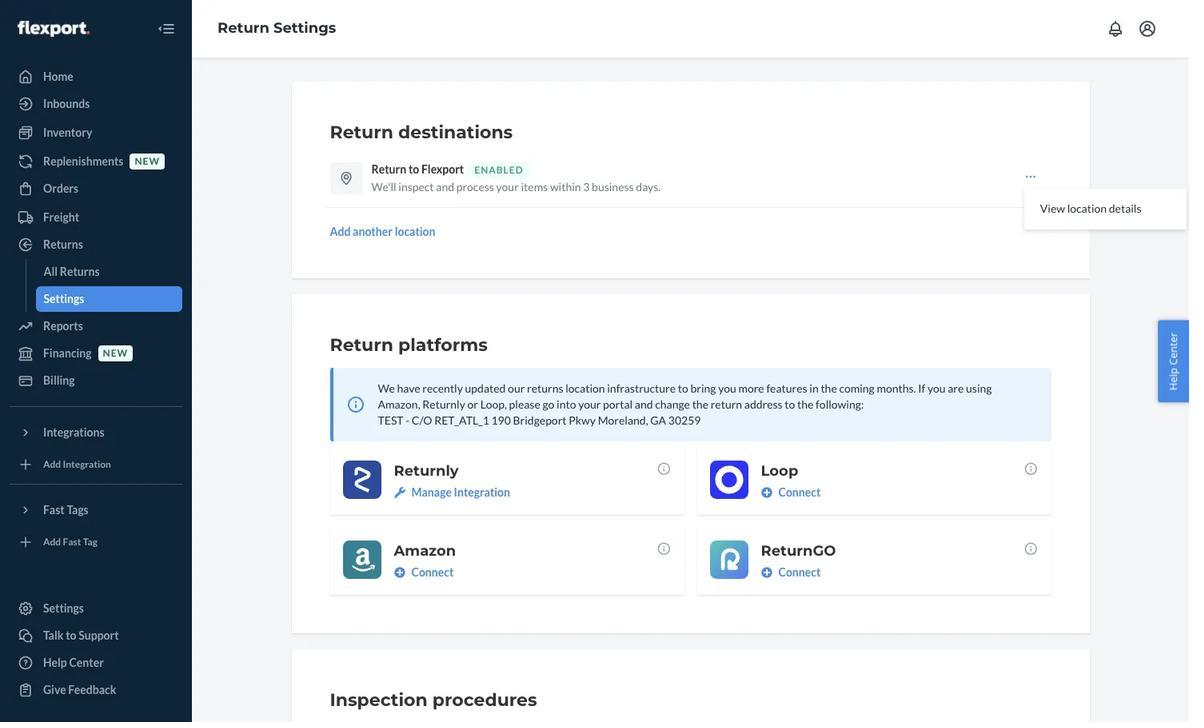 Task type: describe. For each thing, give the bounding box(es) containing it.
business
[[592, 180, 634, 194]]

add for add integration
[[43, 459, 61, 471]]

return
[[711, 398, 742, 411]]

connect inside connect link
[[779, 566, 821, 579]]

inventory link
[[10, 120, 182, 146]]

add integration
[[43, 459, 111, 471]]

return settings
[[218, 19, 336, 37]]

another
[[353, 225, 393, 238]]

amazon
[[394, 542, 456, 560]]

manage integration button
[[394, 485, 510, 501]]

our
[[508, 382, 525, 395]]

amazon,
[[378, 398, 420, 411]]

feedback
[[68, 683, 116, 697]]

process
[[457, 180, 494, 194]]

change
[[655, 398, 690, 411]]

inspection
[[330, 690, 428, 711]]

add for add fast tag
[[43, 536, 61, 548]]

orders
[[43, 182, 79, 195]]

1 horizontal spatial the
[[798, 398, 814, 411]]

inbounds link
[[10, 91, 182, 117]]

returns inside all returns 'link'
[[60, 265, 100, 278]]

billing
[[43, 374, 75, 387]]

all returns
[[44, 265, 100, 278]]

flexport
[[422, 162, 464, 176]]

location inside the we have recently updated our returns location infrastructure to bring you more features in the coming months. if you are using amazon, returnly or loop, please go into your portal and change the return address to the following: test - c/o ret_atl_1 190 bridgeport pkwy moreland, ga 30259
[[566, 382, 605, 395]]

help center link
[[10, 650, 182, 676]]

destinations
[[398, 122, 513, 143]]

tags
[[67, 503, 89, 517]]

freight link
[[10, 205, 182, 230]]

days.
[[636, 180, 661, 194]]

go
[[543, 398, 555, 411]]

add another location button
[[330, 224, 436, 240]]

more
[[739, 382, 765, 395]]

integrations button
[[10, 420, 182, 446]]

flexport logo image
[[18, 21, 89, 37]]

returns inside returns link
[[43, 238, 83, 251]]

view location details
[[1041, 202, 1142, 215]]

return for return platforms
[[330, 334, 393, 356]]

to up change
[[678, 382, 689, 395]]

months.
[[877, 382, 916, 395]]

within
[[550, 180, 581, 194]]

infrastructure
[[607, 382, 676, 395]]

details
[[1109, 202, 1142, 215]]

ga
[[651, 414, 666, 427]]

reports
[[43, 319, 83, 333]]

connect button for loop
[[761, 485, 821, 501]]

help center inside button
[[1167, 332, 1181, 390]]

all returns link
[[36, 259, 182, 285]]

talk to support
[[43, 629, 119, 642]]

bring
[[691, 382, 716, 395]]

location inside button
[[395, 225, 436, 238]]

reports link
[[10, 314, 182, 339]]

3
[[583, 180, 590, 194]]

view
[[1041, 202, 1066, 215]]

connect for loop
[[779, 486, 821, 499]]

to up inspect
[[409, 162, 419, 176]]

please
[[509, 398, 541, 411]]

give feedback
[[43, 683, 116, 697]]

inventory
[[43, 126, 92, 139]]

billing link
[[10, 368, 182, 394]]

2 vertical spatial settings
[[43, 602, 84, 615]]

1 vertical spatial settings link
[[10, 596, 182, 622]]

plus circle image for loop's connect button
[[761, 487, 772, 498]]

1 you from the left
[[718, 382, 737, 395]]

if
[[919, 382, 926, 395]]

following:
[[816, 398, 864, 411]]

c/o
[[412, 414, 432, 427]]

help center button
[[1159, 320, 1190, 402]]

add another location
[[330, 225, 436, 238]]

connect button for amazon
[[394, 565, 454, 581]]

address
[[745, 398, 783, 411]]

moreland,
[[598, 414, 648, 427]]

to down features
[[785, 398, 795, 411]]

open account menu image
[[1138, 19, 1158, 38]]

procedures
[[433, 690, 537, 711]]

using
[[966, 382, 992, 395]]

integration for manage integration
[[454, 486, 510, 499]]

add fast tag
[[43, 536, 98, 548]]

-
[[406, 414, 410, 427]]

1 vertical spatial returnly
[[394, 462, 459, 480]]

manage integration
[[412, 486, 510, 499]]

talk
[[43, 629, 64, 642]]

2 horizontal spatial the
[[821, 382, 837, 395]]

return to flexport
[[372, 162, 464, 176]]

we have recently updated our returns location infrastructure to bring you more features in the coming months. if you are using amazon, returnly or loop, please go into your portal and change the return address to the following: test - c/o ret_atl_1 190 bridgeport pkwy moreland, ga 30259
[[378, 382, 992, 427]]

new for replenishments
[[135, 156, 160, 168]]

return for return settings
[[218, 19, 270, 37]]

we'll inspect and process your items within 3 business days.
[[372, 180, 661, 194]]

talk to support button
[[10, 623, 182, 649]]



Task type: locate. For each thing, give the bounding box(es) containing it.
loop,
[[481, 398, 507, 411]]

0 vertical spatial settings link
[[36, 286, 182, 312]]

features
[[767, 382, 808, 395]]

settings link
[[36, 286, 182, 312], [10, 596, 182, 622]]

connect button
[[761, 485, 821, 501], [394, 565, 454, 581]]

1 horizontal spatial connect button
[[761, 485, 821, 501]]

0 vertical spatial returns
[[43, 238, 83, 251]]

0 vertical spatial location
[[1068, 202, 1107, 215]]

plus circle image down loop
[[761, 487, 772, 498]]

replenishments
[[43, 154, 124, 168]]

connect down returngo
[[779, 566, 821, 579]]

connect button down loop
[[761, 485, 821, 501]]

the right in
[[821, 382, 837, 395]]

plus circle image for connect link
[[761, 567, 772, 578]]

you right "if"
[[928, 382, 946, 395]]

new down reports "link"
[[103, 348, 128, 360]]

returngo
[[761, 542, 836, 560]]

0 vertical spatial connect button
[[761, 485, 821, 501]]

1 horizontal spatial and
[[635, 398, 653, 411]]

0 vertical spatial settings
[[274, 19, 336, 37]]

connect down loop
[[779, 486, 821, 499]]

home
[[43, 70, 73, 83]]

add down 'integrations'
[[43, 459, 61, 471]]

integrations
[[43, 426, 104, 439]]

returns
[[43, 238, 83, 251], [60, 265, 100, 278]]

returns link
[[10, 232, 182, 258]]

returnly
[[423, 398, 465, 411], [394, 462, 459, 480]]

add inside button
[[330, 225, 351, 238]]

items
[[521, 180, 548, 194]]

fast inside fast tags dropdown button
[[43, 503, 65, 517]]

give feedback button
[[10, 678, 182, 703]]

location right view
[[1068, 202, 1107, 215]]

coming
[[839, 382, 875, 395]]

return for return destinations
[[330, 122, 393, 143]]

the down in
[[798, 398, 814, 411]]

location right another
[[395, 225, 436, 238]]

ret_atl_1
[[435, 414, 489, 427]]

0 horizontal spatial integration
[[63, 459, 111, 471]]

fast left tags
[[43, 503, 65, 517]]

integration for add integration
[[63, 459, 111, 471]]

0 vertical spatial fast
[[43, 503, 65, 517]]

1 vertical spatial center
[[69, 656, 104, 670]]

recently
[[423, 382, 463, 395]]

and
[[436, 180, 454, 194], [635, 398, 653, 411]]

into
[[557, 398, 576, 411]]

1 vertical spatial and
[[635, 398, 653, 411]]

inspect
[[399, 180, 434, 194]]

0 horizontal spatial help center
[[43, 656, 104, 670]]

0 horizontal spatial the
[[692, 398, 709, 411]]

2 you from the left
[[928, 382, 946, 395]]

0 horizontal spatial your
[[496, 180, 519, 194]]

new up orders link
[[135, 156, 160, 168]]

returns
[[527, 382, 564, 395]]

return destinations
[[330, 122, 513, 143]]

wrench image
[[394, 487, 405, 498]]

0 vertical spatial returnly
[[423, 398, 465, 411]]

0 vertical spatial and
[[436, 180, 454, 194]]

integration right manage
[[454, 486, 510, 499]]

bridgeport
[[513, 414, 567, 427]]

1 horizontal spatial integration
[[454, 486, 510, 499]]

return
[[218, 19, 270, 37], [330, 122, 393, 143], [372, 162, 407, 176], [330, 334, 393, 356]]

integration inside button
[[454, 486, 510, 499]]

1 vertical spatial add
[[43, 459, 61, 471]]

add for add another location
[[330, 225, 351, 238]]

fast left tag
[[63, 536, 81, 548]]

and down flexport
[[436, 180, 454, 194]]

return settings link
[[218, 19, 336, 37]]

you up return
[[718, 382, 737, 395]]

center
[[1167, 332, 1181, 365], [69, 656, 104, 670]]

1 vertical spatial integration
[[454, 486, 510, 499]]

0 vertical spatial center
[[1167, 332, 1181, 365]]

connect link
[[761, 565, 1039, 581]]

1 horizontal spatial help center
[[1167, 332, 1181, 390]]

0 vertical spatial new
[[135, 156, 160, 168]]

0 horizontal spatial and
[[436, 180, 454, 194]]

fast tags button
[[10, 498, 182, 523]]

financing
[[43, 346, 92, 360]]

fast tags
[[43, 503, 89, 517]]

add down the fast tags
[[43, 536, 61, 548]]

1 vertical spatial your
[[578, 398, 601, 411]]

settings link up support
[[10, 596, 182, 622]]

1 horizontal spatial new
[[135, 156, 160, 168]]

and down infrastructure
[[635, 398, 653, 411]]

2 vertical spatial add
[[43, 536, 61, 548]]

location
[[1068, 202, 1107, 215], [395, 225, 436, 238], [566, 382, 605, 395]]

1 vertical spatial new
[[103, 348, 128, 360]]

platforms
[[398, 334, 488, 356]]

0 horizontal spatial new
[[103, 348, 128, 360]]

home link
[[10, 64, 182, 90]]

1 vertical spatial connect button
[[394, 565, 454, 581]]

return for return to flexport
[[372, 162, 407, 176]]

plus circle image inside connect button
[[761, 487, 772, 498]]

new
[[135, 156, 160, 168], [103, 348, 128, 360]]

1 vertical spatial fast
[[63, 536, 81, 548]]

tag
[[83, 536, 98, 548]]

0 horizontal spatial connect button
[[394, 565, 454, 581]]

freight
[[43, 210, 79, 224]]

pkwy
[[569, 414, 596, 427]]

to right talk
[[66, 629, 76, 642]]

190
[[492, 414, 511, 427]]

0 horizontal spatial help
[[43, 656, 67, 670]]

returnly inside the we have recently updated our returns location infrastructure to bring you more features in the coming months. if you are using amazon, returnly or loop, please go into your portal and change the return address to the following: test - c/o ret_atl_1 190 bridgeport pkwy moreland, ga 30259
[[423, 398, 465, 411]]

plus circle image inside connect link
[[761, 567, 772, 578]]

your
[[496, 180, 519, 194], [578, 398, 601, 411]]

we'll
[[372, 180, 396, 194]]

manage
[[412, 486, 452, 499]]

updated
[[465, 382, 506, 395]]

integration down integrations dropdown button
[[63, 459, 111, 471]]

inspection procedures
[[330, 690, 537, 711]]

settings link down all returns 'link'
[[36, 286, 182, 312]]

plus circle image
[[761, 487, 772, 498], [761, 567, 772, 578]]

open notifications image
[[1106, 19, 1126, 38]]

enabled
[[475, 164, 524, 176]]

returnly up manage
[[394, 462, 459, 480]]

your down enabled
[[496, 180, 519, 194]]

inbounds
[[43, 97, 90, 110]]

plus circle image
[[394, 567, 405, 578]]

1 horizontal spatial your
[[578, 398, 601, 411]]

all
[[44, 265, 58, 278]]

the
[[821, 382, 837, 395], [692, 398, 709, 411], [798, 398, 814, 411]]

0 horizontal spatial you
[[718, 382, 737, 395]]

returnly down recently
[[423, 398, 465, 411]]

help center
[[1167, 332, 1181, 390], [43, 656, 104, 670]]

location up into
[[566, 382, 605, 395]]

connect
[[779, 486, 821, 499], [412, 566, 454, 579], [779, 566, 821, 579]]

settings
[[274, 19, 336, 37], [44, 292, 84, 306], [43, 602, 84, 615]]

0 vertical spatial plus circle image
[[761, 487, 772, 498]]

0 vertical spatial integration
[[63, 459, 111, 471]]

portal
[[603, 398, 633, 411]]

connect button down amazon
[[394, 565, 454, 581]]

1 vertical spatial settings
[[44, 292, 84, 306]]

new for financing
[[103, 348, 128, 360]]

0 vertical spatial help center
[[1167, 332, 1181, 390]]

are
[[948, 382, 964, 395]]

2 vertical spatial location
[[566, 382, 605, 395]]

have
[[397, 382, 420, 395]]

1 plus circle image from the top
[[761, 487, 772, 498]]

loop
[[761, 462, 799, 480]]

0 vertical spatial add
[[330, 225, 351, 238]]

the down 'bring' at the bottom right of page
[[692, 398, 709, 411]]

0 horizontal spatial location
[[395, 225, 436, 238]]

1 horizontal spatial help
[[1167, 368, 1181, 390]]

to inside 'button'
[[66, 629, 76, 642]]

1 vertical spatial location
[[395, 225, 436, 238]]

your inside the we have recently updated our returns location infrastructure to bring you more features in the coming months. if you are using amazon, returnly or loop, please go into your portal and change the return address to the following: test - c/o ret_atl_1 190 bridgeport pkwy moreland, ga 30259
[[578, 398, 601, 411]]

test
[[378, 414, 404, 427]]

1 horizontal spatial location
[[566, 382, 605, 395]]

or
[[468, 398, 478, 411]]

0 vertical spatial your
[[496, 180, 519, 194]]

and inside the we have recently updated our returns location infrastructure to bring you more features in the coming months. if you are using amazon, returnly or loop, please go into your portal and change the return address to the following: test - c/o ret_atl_1 190 bridgeport pkwy moreland, ga 30259
[[635, 398, 653, 411]]

your up pkwy
[[578, 398, 601, 411]]

connect for amazon
[[412, 566, 454, 579]]

1 vertical spatial help
[[43, 656, 67, 670]]

1 horizontal spatial you
[[928, 382, 946, 395]]

orders link
[[10, 176, 182, 202]]

0 vertical spatial help
[[1167, 368, 1181, 390]]

fast inside add fast tag 'link'
[[63, 536, 81, 548]]

to
[[409, 162, 419, 176], [678, 382, 689, 395], [785, 398, 795, 411], [66, 629, 76, 642]]

1 vertical spatial plus circle image
[[761, 567, 772, 578]]

0 horizontal spatial center
[[69, 656, 104, 670]]

connect down amazon
[[412, 566, 454, 579]]

help
[[1167, 368, 1181, 390], [43, 656, 67, 670]]

support
[[79, 629, 119, 642]]

1 vertical spatial help center
[[43, 656, 104, 670]]

1 vertical spatial returns
[[60, 265, 100, 278]]

return platforms
[[330, 334, 488, 356]]

give
[[43, 683, 66, 697]]

view location details button
[[1025, 170, 1187, 229], [1028, 192, 1184, 226]]

fast
[[43, 503, 65, 517], [63, 536, 81, 548]]

1 horizontal spatial center
[[1167, 332, 1181, 365]]

in
[[810, 382, 819, 395]]

center inside button
[[1167, 332, 1181, 365]]

2 plus circle image from the top
[[761, 567, 772, 578]]

add fast tag link
[[10, 530, 182, 555]]

plus circle image down returngo
[[761, 567, 772, 578]]

help inside button
[[1167, 368, 1181, 390]]

30259
[[669, 414, 701, 427]]

add inside 'link'
[[43, 536, 61, 548]]

close navigation image
[[157, 19, 176, 38]]

returns down freight in the top of the page
[[43, 238, 83, 251]]

2 horizontal spatial location
[[1068, 202, 1107, 215]]

add left another
[[330, 225, 351, 238]]

we
[[378, 382, 395, 395]]

returns right all
[[60, 265, 100, 278]]



Task type: vqa. For each thing, say whether or not it's contained in the screenshot.
3rd square icon from the bottom of the page
no



